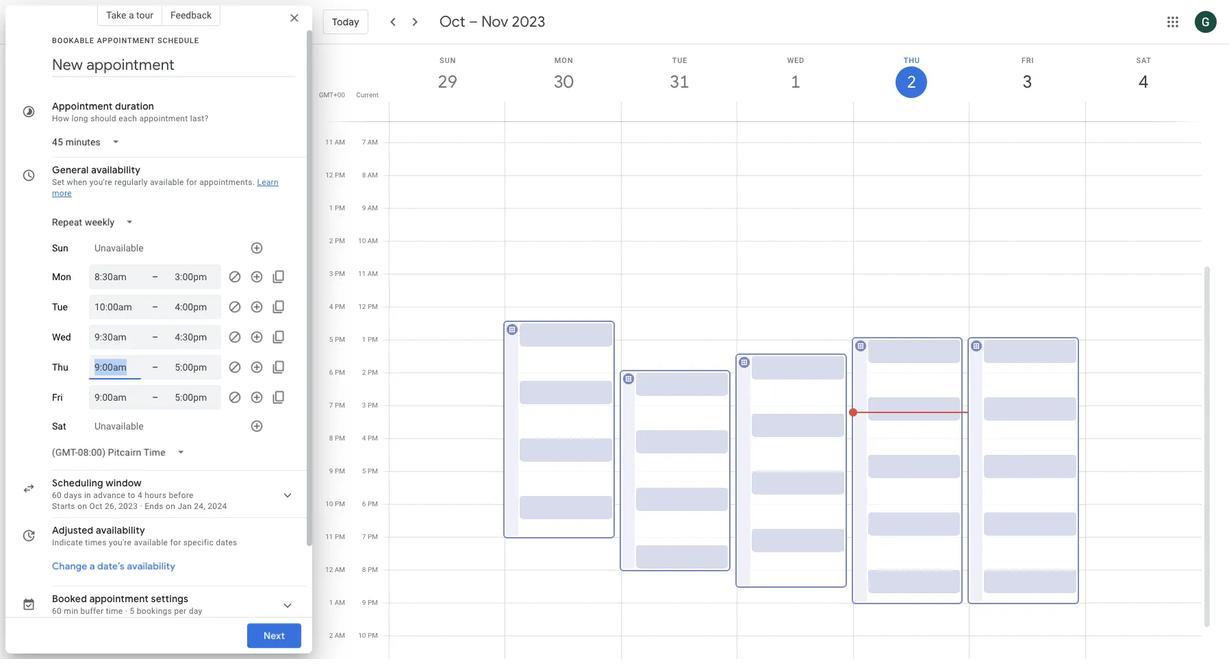 Task type: describe. For each thing, give the bounding box(es) containing it.
last?
[[190, 114, 209, 123]]

appointment
[[97, 36, 155, 45]]

a for take
[[129, 10, 134, 21]]

change a date's availability button
[[47, 554, 181, 578]]

oct inside scheduling window 60 days in advance to 4 hours before starts on oct 26, 2023 · ends on jan 24, 2024
[[89, 502, 103, 511]]

today
[[332, 16, 360, 28]]

2 vertical spatial 9
[[362, 599, 366, 606]]

2 vertical spatial 7
[[362, 533, 366, 541]]

next button
[[247, 619, 301, 652]]

thu for thu
[[52, 362, 68, 373]]

31 column header
[[621, 45, 738, 121]]

mon for mon
[[52, 271, 71, 282]]

unavailable for sun
[[95, 243, 144, 254]]

2 horizontal spatial 5
[[362, 467, 366, 475]]

– for tue
[[152, 301, 158, 312]]

0 vertical spatial 8
[[362, 171, 366, 179]]

schedule
[[158, 36, 199, 45]]

appointment duration how long should each appointment last?
[[52, 100, 209, 123]]

1 vertical spatial 8
[[329, 434, 333, 442]]

1 horizontal spatial 3 pm
[[362, 402, 378, 409]]

1 column header
[[737, 45, 854, 121]]

tue for tue
[[52, 301, 68, 312]]

0 vertical spatial 12
[[326, 171, 333, 179]]

0 horizontal spatial 11 am
[[325, 138, 345, 146]]

min
[[64, 606, 78, 616]]

sun for sun 29
[[440, 56, 456, 65]]

appointments.
[[199, 177, 255, 187]]

1 vertical spatial 10
[[326, 500, 333, 508]]

0 vertical spatial 12 pm
[[326, 171, 345, 179]]

each
[[119, 114, 137, 123]]

unavailable for sat
[[95, 421, 144, 432]]

0 horizontal spatial 6 pm
[[329, 369, 345, 376]]

sun 29
[[437, 56, 457, 93]]

· inside booked appointment settings 60 min buffer time · 5 bookings per day
[[125, 606, 128, 616]]

1 horizontal spatial 4 pm
[[362, 434, 378, 442]]

tour
[[136, 10, 153, 21]]

1 vertical spatial 1 pm
[[362, 336, 378, 343]]

you're inside adjusted availability indicate times you're available for specific dates
[[109, 538, 132, 547]]

adjusted availability indicate times you're available for specific dates
[[52, 524, 237, 547]]

– for fri
[[152, 392, 158, 403]]

today button
[[323, 5, 368, 38]]

booked appointment settings 60 min buffer time · 5 bookings per day
[[52, 593, 202, 616]]

Start time on Fridays text field
[[95, 389, 136, 406]]

sunday, october 29 element
[[432, 66, 464, 98]]

in
[[84, 491, 91, 500]]

am up 8 am
[[368, 138, 378, 146]]

times
[[85, 538, 107, 547]]

am left 7 am
[[335, 138, 345, 146]]

change
[[52, 560, 87, 572]]

0 horizontal spatial 7 pm
[[329, 402, 345, 409]]

2024
[[208, 502, 227, 511]]

30 column header
[[505, 45, 622, 121]]

ends
[[145, 502, 164, 511]]

time
[[106, 606, 123, 616]]

am down 1 am in the bottom left of the page
[[335, 632, 345, 639]]

current
[[356, 91, 379, 99]]

60 inside booked appointment settings 60 min buffer time · 5 bookings per day
[[52, 606, 62, 616]]

set when you're regularly available for appointments.
[[52, 177, 255, 187]]

mon 30
[[553, 56, 574, 93]]

– for mon
[[152, 271, 158, 282]]

take a tour button
[[97, 4, 162, 26]]

1 horizontal spatial 5 pm
[[362, 467, 378, 475]]

– left nov
[[469, 12, 478, 32]]

thu 2
[[904, 56, 921, 93]]

1 inside wed 1
[[790, 71, 800, 93]]

End time on Tuesdays text field
[[175, 299, 216, 315]]

availability inside button
[[127, 560, 176, 572]]

1 vertical spatial 9 pm
[[362, 599, 378, 606]]

0 horizontal spatial 8 pm
[[329, 434, 345, 442]]

24,
[[194, 502, 206, 511]]

1 vertical spatial 12
[[359, 303, 366, 310]]

· inside scheduling window 60 days in advance to 4 hours before starts on oct 26, 2023 · ends on jan 24, 2024
[[140, 502, 142, 511]]

booked
[[52, 593, 87, 605]]

1 horizontal spatial 11 am
[[358, 270, 378, 278]]

advance
[[93, 491, 126, 500]]

4 inside the 'sat 4'
[[1139, 71, 1148, 93]]

to
[[128, 491, 135, 500]]

starts
[[52, 502, 75, 511]]

feedback button
[[162, 4, 221, 26]]

should
[[91, 114, 116, 123]]

30
[[553, 71, 573, 93]]

set
[[52, 177, 65, 187]]

tue 31
[[669, 56, 689, 93]]

1 vertical spatial 2 pm
[[362, 369, 378, 376]]

2 vertical spatial 3
[[362, 402, 366, 409]]

monday, october 30 element
[[548, 66, 580, 98]]

duration
[[115, 100, 154, 112]]

0 vertical spatial 7
[[362, 138, 366, 146]]

thursday, november 2, today element
[[897, 66, 928, 98]]

day
[[189, 606, 202, 616]]

wed for wed 1
[[788, 56, 805, 65]]

specific
[[183, 538, 214, 547]]

oct – nov 2023
[[440, 12, 546, 32]]

sat for sat 4
[[1137, 56, 1152, 65]]

adjusted
[[52, 524, 93, 537]]

when
[[67, 177, 87, 187]]

learn more link
[[52, 177, 279, 198]]

7 am
[[362, 138, 378, 146]]

Start time on Mondays text field
[[95, 269, 136, 285]]

am down 8 am
[[368, 204, 378, 212]]

1 horizontal spatial 10 pm
[[359, 632, 378, 639]]

wednesday, november 1 element
[[780, 66, 812, 98]]

1 horizontal spatial oct
[[440, 12, 466, 32]]

grid containing 29
[[318, 45, 1214, 659]]

general availability
[[52, 164, 141, 176]]

0 vertical spatial available
[[150, 177, 184, 187]]

2 inside thu 2
[[907, 71, 916, 93]]

for inside adjusted availability indicate times you're available for specific dates
[[170, 538, 181, 547]]

0 vertical spatial 1 pm
[[329, 204, 345, 212]]

wed for wed
[[52, 332, 71, 343]]

0 vertical spatial 11
[[325, 138, 333, 146]]

1 am
[[329, 599, 345, 606]]

Start time on Thursdays text field
[[95, 359, 136, 375]]

dates
[[216, 538, 237, 547]]

scheduling window 60 days in advance to 4 hours before starts on oct 26, 2023 · ends on jan 24, 2024
[[52, 477, 227, 511]]

am up 9 am
[[368, 171, 378, 179]]

End time on Wednesdays text field
[[175, 329, 216, 345]]

take
[[106, 10, 126, 21]]

8 am
[[362, 171, 378, 179]]

nov
[[482, 12, 509, 32]]

am up 1 am in the bottom left of the page
[[335, 566, 345, 574]]

per
[[174, 606, 187, 616]]



Task type: locate. For each thing, give the bounding box(es) containing it.
take a tour
[[106, 10, 153, 21]]

tue left start time on tuesdays text box in the top of the page
[[52, 301, 68, 312]]

learn more
[[52, 177, 279, 198]]

1 vertical spatial availability
[[96, 524, 145, 537]]

3 column header
[[970, 45, 1086, 121]]

appointment
[[52, 100, 113, 112]]

availability
[[91, 164, 141, 176], [96, 524, 145, 537], [127, 560, 176, 572]]

11
[[325, 138, 333, 146], [358, 270, 366, 278], [326, 533, 333, 541]]

2 unavailable from the top
[[95, 421, 144, 432]]

10 am
[[358, 237, 378, 245]]

10 pm
[[326, 500, 345, 508], [359, 632, 378, 639]]

10 up 11 pm
[[326, 500, 333, 508]]

31
[[669, 71, 689, 93]]

wed up wednesday, november 1 element
[[788, 56, 805, 65]]

1 vertical spatial unavailable
[[95, 421, 144, 432]]

availability inside adjusted availability indicate times you're available for specific dates
[[96, 524, 145, 537]]

1 on from the left
[[77, 502, 87, 511]]

bookings
[[137, 606, 172, 616]]

1 horizontal spatial sat
[[1137, 56, 1152, 65]]

long
[[72, 114, 88, 123]]

0 vertical spatial you're
[[90, 177, 112, 187]]

9 pm up 11 pm
[[329, 467, 345, 475]]

10 pm right '2 am'
[[359, 632, 378, 639]]

1 vertical spatial you're
[[109, 538, 132, 547]]

0 vertical spatial 3
[[1023, 71, 1032, 93]]

1 horizontal spatial a
[[129, 10, 134, 21]]

– right start time on mondays text box
[[152, 271, 158, 282]]

7 pm
[[329, 402, 345, 409], [362, 533, 378, 541]]

1 vertical spatial 9
[[329, 467, 333, 475]]

0 horizontal spatial 3
[[329, 270, 333, 278]]

sun inside sun 29
[[440, 56, 456, 65]]

1 horizontal spatial 8 pm
[[362, 566, 378, 574]]

1 vertical spatial ·
[[125, 606, 128, 616]]

1 vertical spatial 8 pm
[[362, 566, 378, 574]]

sat 4
[[1137, 56, 1152, 93]]

11 up 12 am
[[326, 533, 333, 541]]

tuesday, october 31 element
[[664, 66, 696, 98]]

bookable
[[52, 36, 94, 45]]

oct left nov
[[440, 12, 466, 32]]

appointment inside booked appointment settings 60 min buffer time · 5 bookings per day
[[90, 593, 149, 605]]

11 down 10 am
[[358, 270, 366, 278]]

12 pm left 8 am
[[326, 171, 345, 179]]

9 up 10 am
[[362, 204, 366, 212]]

0 vertical spatial 9
[[362, 204, 366, 212]]

2 vertical spatial 10
[[359, 632, 366, 639]]

End time on Fridays text field
[[175, 389, 216, 406]]

1 horizontal spatial 6 pm
[[362, 500, 378, 508]]

thu inside 2 column header
[[904, 56, 921, 65]]

available
[[150, 177, 184, 187], [134, 538, 168, 547]]

· left ends
[[140, 502, 142, 511]]

fri for fri
[[52, 392, 63, 403]]

window
[[106, 477, 142, 489]]

11 pm
[[326, 533, 345, 541]]

available right regularly
[[150, 177, 184, 187]]

Add title text field
[[52, 55, 296, 75]]

Start time on Tuesdays text field
[[95, 299, 136, 315]]

friday, november 3 element
[[1013, 66, 1044, 98]]

0 horizontal spatial 4 pm
[[329, 303, 345, 310]]

availability for general
[[91, 164, 141, 176]]

2 vertical spatial availability
[[127, 560, 176, 572]]

– left the end time on tuesdays text box
[[152, 301, 158, 312]]

1 vertical spatial 6
[[362, 500, 366, 508]]

sat for sat
[[52, 421, 66, 432]]

wed inside 1 column header
[[788, 56, 805, 65]]

1 vertical spatial tue
[[52, 301, 68, 312]]

for left specific
[[170, 538, 181, 547]]

for left appointments.
[[186, 177, 197, 187]]

11 am down 10 am
[[358, 270, 378, 278]]

1 vertical spatial mon
[[52, 271, 71, 282]]

available down ends
[[134, 538, 168, 547]]

5 inside booked appointment settings 60 min buffer time · 5 bookings per day
[[130, 606, 135, 616]]

Start time on Wednesdays text field
[[95, 329, 136, 345]]

1 vertical spatial sun
[[52, 243, 68, 254]]

fri up friday, november 3 element in the top of the page
[[1022, 56, 1035, 65]]

on
[[77, 502, 87, 511], [166, 502, 176, 511]]

you're
[[90, 177, 112, 187], [109, 538, 132, 547]]

1 horizontal spatial fri
[[1022, 56, 1035, 65]]

scheduling
[[52, 477, 103, 489]]

next
[[264, 630, 285, 642]]

on left jan
[[166, 502, 176, 511]]

–
[[469, 12, 478, 32], [152, 271, 158, 282], [152, 301, 158, 312], [152, 332, 158, 343], [152, 362, 158, 373], [152, 392, 158, 403]]

29
[[437, 71, 457, 93]]

fri for fri 3
[[1022, 56, 1035, 65]]

10 down 9 am
[[358, 237, 366, 245]]

a left date's
[[90, 560, 95, 572]]

5 pm
[[329, 336, 345, 343], [362, 467, 378, 475]]

a inside change a date's availability button
[[90, 560, 95, 572]]

12
[[326, 171, 333, 179], [359, 303, 366, 310], [325, 566, 333, 574]]

2 vertical spatial 12
[[325, 566, 333, 574]]

End time on Thursdays text field
[[175, 359, 216, 375]]

a inside take a tour button
[[129, 10, 134, 21]]

0 vertical spatial availability
[[91, 164, 141, 176]]

fri
[[1022, 56, 1035, 65], [52, 392, 63, 403]]

0 vertical spatial 11 am
[[325, 138, 345, 146]]

4 inside scheduling window 60 days in advance to 4 hours before starts on oct 26, 2023 · ends on jan 24, 2024
[[138, 491, 143, 500]]

1 horizontal spatial mon
[[555, 56, 574, 65]]

thu left 'start time on thursdays' text field
[[52, 362, 68, 373]]

– for thu
[[152, 362, 158, 373]]

1 vertical spatial a
[[90, 560, 95, 572]]

tue up 31
[[673, 56, 688, 65]]

2 column header
[[854, 45, 970, 121]]

gmt+00
[[319, 91, 345, 99]]

2023 right nov
[[512, 12, 546, 32]]

12 am
[[325, 566, 345, 574]]

0 horizontal spatial mon
[[52, 271, 71, 282]]

a for change
[[90, 560, 95, 572]]

1 horizontal spatial 2023
[[512, 12, 546, 32]]

you're down general availability
[[90, 177, 112, 187]]

· right time
[[125, 606, 128, 616]]

9
[[362, 204, 366, 212], [329, 467, 333, 475], [362, 599, 366, 606]]

1 vertical spatial 6 pm
[[362, 500, 378, 508]]

2 vertical spatial 11
[[326, 533, 333, 541]]

appointment inside the appointment duration how long should each appointment last?
[[139, 114, 188, 123]]

mon for mon 30
[[555, 56, 574, 65]]

1 vertical spatial 11
[[358, 270, 366, 278]]

buffer
[[81, 606, 104, 616]]

am up '2 am'
[[335, 599, 345, 606]]

0 vertical spatial 8 pm
[[329, 434, 345, 442]]

1 horizontal spatial 6
[[362, 500, 366, 508]]

26,
[[105, 502, 116, 511]]

4 pm
[[329, 303, 345, 310], [362, 434, 378, 442]]

regularly
[[115, 177, 148, 187]]

oct
[[440, 12, 466, 32], [89, 502, 103, 511]]

10 right '2 am'
[[359, 632, 366, 639]]

wed 1
[[788, 56, 805, 93]]

3
[[1023, 71, 1032, 93], [329, 270, 333, 278], [362, 402, 366, 409]]

0 horizontal spatial tue
[[52, 301, 68, 312]]

0 horizontal spatial fri
[[52, 392, 63, 403]]

60 up starts
[[52, 491, 62, 500]]

before
[[169, 491, 194, 500]]

9 pm right 1 am in the bottom left of the page
[[362, 599, 378, 606]]

7
[[362, 138, 366, 146], [329, 402, 333, 409], [362, 533, 366, 541]]

0 vertical spatial 5 pm
[[329, 336, 345, 343]]

appointment up time
[[90, 593, 149, 605]]

2 vertical spatial 5
[[130, 606, 135, 616]]

1 vertical spatial 12 pm
[[359, 303, 378, 310]]

29 column header
[[389, 45, 506, 121]]

1 vertical spatial thu
[[52, 362, 68, 373]]

1 horizontal spatial for
[[186, 177, 197, 187]]

2 am
[[329, 632, 345, 639]]

4
[[1139, 71, 1148, 93], [329, 303, 333, 310], [362, 434, 366, 442], [138, 491, 143, 500]]

pm
[[335, 171, 345, 179], [335, 204, 345, 212], [335, 237, 345, 245], [335, 270, 345, 278], [335, 303, 345, 310], [368, 303, 378, 310], [335, 336, 345, 343], [368, 336, 378, 343], [335, 369, 345, 376], [368, 369, 378, 376], [335, 402, 345, 409], [368, 402, 378, 409], [335, 434, 345, 442], [368, 434, 378, 442], [335, 467, 345, 475], [368, 467, 378, 475], [335, 500, 345, 508], [368, 500, 378, 508], [335, 533, 345, 541], [368, 533, 378, 541], [368, 566, 378, 574], [368, 599, 378, 606], [368, 632, 378, 639]]

2
[[907, 71, 916, 93], [329, 237, 333, 245], [362, 369, 366, 376], [329, 632, 333, 639]]

how
[[52, 114, 69, 123]]

12 down 10 am
[[359, 303, 366, 310]]

unavailable up start time on mondays text box
[[95, 243, 144, 254]]

1 unavailable from the top
[[95, 243, 144, 254]]

sat up scheduling
[[52, 421, 66, 432]]

bookable appointment schedule
[[52, 36, 199, 45]]

1 vertical spatial 7
[[329, 402, 333, 409]]

End time on Mondays text field
[[175, 269, 216, 285]]

60 inside scheduling window 60 days in advance to 4 hours before starts on oct 26, 2023 · ends on jan 24, 2024
[[52, 491, 62, 500]]

0 vertical spatial 10 pm
[[326, 500, 345, 508]]

sun down more
[[52, 243, 68, 254]]

0 vertical spatial thu
[[904, 56, 921, 65]]

2 on from the left
[[166, 502, 176, 511]]

wed left the start time on wednesdays text box
[[52, 332, 71, 343]]

1 horizontal spatial 5
[[329, 336, 333, 343]]

0 horizontal spatial sat
[[52, 421, 66, 432]]

mon inside mon 30
[[555, 56, 574, 65]]

0 vertical spatial fri
[[1022, 56, 1035, 65]]

10 pm up 11 pm
[[326, 500, 345, 508]]

8 pm
[[329, 434, 345, 442], [362, 566, 378, 574]]

0 vertical spatial unavailable
[[95, 243, 144, 254]]

appointment
[[139, 114, 188, 123], [90, 593, 149, 605]]

3 inside 'fri 3'
[[1023, 71, 1032, 93]]

available inside adjusted availability indicate times you're available for specific dates
[[134, 538, 168, 547]]

– left 'end time on thursdays' 'text box'
[[152, 362, 158, 373]]

availability down 26,
[[96, 524, 145, 537]]

1 60 from the top
[[52, 491, 62, 500]]

sun up 29
[[440, 56, 456, 65]]

1 horizontal spatial 7 pm
[[362, 533, 378, 541]]

1 vertical spatial 5 pm
[[362, 467, 378, 475]]

a left tour
[[129, 10, 134, 21]]

fri 3
[[1022, 56, 1035, 93]]

0 vertical spatial 3 pm
[[329, 270, 345, 278]]

am down 9 am
[[368, 237, 378, 245]]

0 vertical spatial ·
[[140, 502, 142, 511]]

6
[[329, 369, 333, 376], [362, 500, 366, 508]]

1 horizontal spatial 3
[[362, 402, 366, 409]]

0 horizontal spatial sun
[[52, 243, 68, 254]]

feedback
[[171, 10, 212, 21]]

1 vertical spatial sat
[[52, 421, 66, 432]]

60 left min at the left of page
[[52, 606, 62, 616]]

1 horizontal spatial 1 pm
[[362, 336, 378, 343]]

1 horizontal spatial ·
[[140, 502, 142, 511]]

thu up thursday, november 2, today "element"
[[904, 56, 921, 65]]

wed
[[788, 56, 805, 65], [52, 332, 71, 343]]

5
[[329, 336, 333, 343], [362, 467, 366, 475], [130, 606, 135, 616]]

sat inside 4 column header
[[1137, 56, 1152, 65]]

None field
[[47, 130, 131, 154], [47, 210, 145, 234], [47, 440, 196, 465], [47, 130, 131, 154], [47, 210, 145, 234], [47, 440, 196, 465]]

mon up 30
[[555, 56, 574, 65]]

1 vertical spatial available
[[134, 538, 168, 547]]

settings
[[151, 593, 189, 605]]

more
[[52, 188, 72, 198]]

sat up saturday, november 4 element
[[1137, 56, 1152, 65]]

9 pm
[[329, 467, 345, 475], [362, 599, 378, 606]]

1 vertical spatial 3
[[329, 270, 333, 278]]

0 vertical spatial 2023
[[512, 12, 546, 32]]

indicate
[[52, 538, 83, 547]]

0 horizontal spatial 2023
[[119, 502, 138, 511]]

0 horizontal spatial thu
[[52, 362, 68, 373]]

jan
[[178, 502, 192, 511]]

1 horizontal spatial 9 pm
[[362, 599, 378, 606]]

availability up regularly
[[91, 164, 141, 176]]

fri inside 3 column header
[[1022, 56, 1035, 65]]

general
[[52, 164, 89, 176]]

2 horizontal spatial 3
[[1023, 71, 1032, 93]]

grid
[[318, 45, 1214, 659]]

0 horizontal spatial for
[[170, 538, 181, 547]]

0 horizontal spatial 5
[[130, 606, 135, 616]]

learn
[[257, 177, 279, 187]]

change a date's availability
[[52, 560, 176, 572]]

1 vertical spatial for
[[170, 538, 181, 547]]

9 up 11 pm
[[329, 467, 333, 475]]

1 vertical spatial wed
[[52, 332, 71, 343]]

2 vertical spatial 8
[[362, 566, 366, 574]]

0 vertical spatial for
[[186, 177, 197, 187]]

am down 10 am
[[368, 270, 378, 278]]

12 pm
[[326, 171, 345, 179], [359, 303, 378, 310]]

oct down in
[[89, 502, 103, 511]]

11 left 7 am
[[325, 138, 333, 146]]

0 horizontal spatial 6
[[329, 369, 333, 376]]

12 left 8 am
[[326, 171, 333, 179]]

on down in
[[77, 502, 87, 511]]

1 pm
[[329, 204, 345, 212], [362, 336, 378, 343]]

0 vertical spatial 2 pm
[[329, 237, 345, 245]]

9 am
[[362, 204, 378, 212]]

4 column header
[[1086, 45, 1203, 121]]

for
[[186, 177, 197, 187], [170, 538, 181, 547]]

– left end time on fridays text field
[[152, 392, 158, 403]]

sun for sun
[[52, 243, 68, 254]]

0 horizontal spatial on
[[77, 502, 87, 511]]

1 vertical spatial 7 pm
[[362, 533, 378, 541]]

1 vertical spatial fri
[[52, 392, 63, 403]]

1 horizontal spatial thu
[[904, 56, 921, 65]]

11 am left 7 am
[[325, 138, 345, 146]]

0 horizontal spatial 2 pm
[[329, 237, 345, 245]]

11 am
[[325, 138, 345, 146], [358, 270, 378, 278]]

0 vertical spatial 4 pm
[[329, 303, 345, 310]]

12 down 11 pm
[[325, 566, 333, 574]]

0 vertical spatial 9 pm
[[329, 467, 345, 475]]

appointment down duration
[[139, 114, 188, 123]]

tue for tue 31
[[673, 56, 688, 65]]

0 vertical spatial sun
[[440, 56, 456, 65]]

10
[[358, 237, 366, 245], [326, 500, 333, 508], [359, 632, 366, 639]]

mon left start time on mondays text box
[[52, 271, 71, 282]]

availability down adjusted availability indicate times you're available for specific dates
[[127, 560, 176, 572]]

1 horizontal spatial 12 pm
[[359, 303, 378, 310]]

– right the start time on wednesdays text box
[[152, 332, 158, 343]]

unavailable
[[95, 243, 144, 254], [95, 421, 144, 432]]

12 pm down 10 am
[[359, 303, 378, 310]]

date's
[[97, 560, 125, 572]]

2023 down to
[[119, 502, 138, 511]]

2023
[[512, 12, 546, 32], [119, 502, 138, 511]]

2 60 from the top
[[52, 606, 62, 616]]

0 horizontal spatial ·
[[125, 606, 128, 616]]

fri left start time on fridays text field
[[52, 392, 63, 403]]

– for wed
[[152, 332, 158, 343]]

0 horizontal spatial 12 pm
[[326, 171, 345, 179]]

you're up change a date's availability
[[109, 538, 132, 547]]

thu for thu 2
[[904, 56, 921, 65]]

0 horizontal spatial 3 pm
[[329, 270, 345, 278]]

hours
[[145, 491, 167, 500]]

0 vertical spatial mon
[[555, 56, 574, 65]]

availability for adjusted
[[96, 524, 145, 537]]

2023 inside scheduling window 60 days in advance to 4 hours before starts on oct 26, 2023 · ends on jan 24, 2024
[[119, 502, 138, 511]]

tue inside tue 31
[[673, 56, 688, 65]]

unavailable down start time on fridays text field
[[95, 421, 144, 432]]

9 right 1 am in the bottom left of the page
[[362, 599, 366, 606]]

sun
[[440, 56, 456, 65], [52, 243, 68, 254]]

2 pm
[[329, 237, 345, 245], [362, 369, 378, 376]]

1 horizontal spatial sun
[[440, 56, 456, 65]]

days
[[64, 491, 82, 500]]

saturday, november 4 element
[[1129, 66, 1160, 98]]

0 vertical spatial 10
[[358, 237, 366, 245]]

0 vertical spatial 6
[[329, 369, 333, 376]]



Task type: vqa. For each thing, say whether or not it's contained in the screenshot.
9 to the bottom
yes



